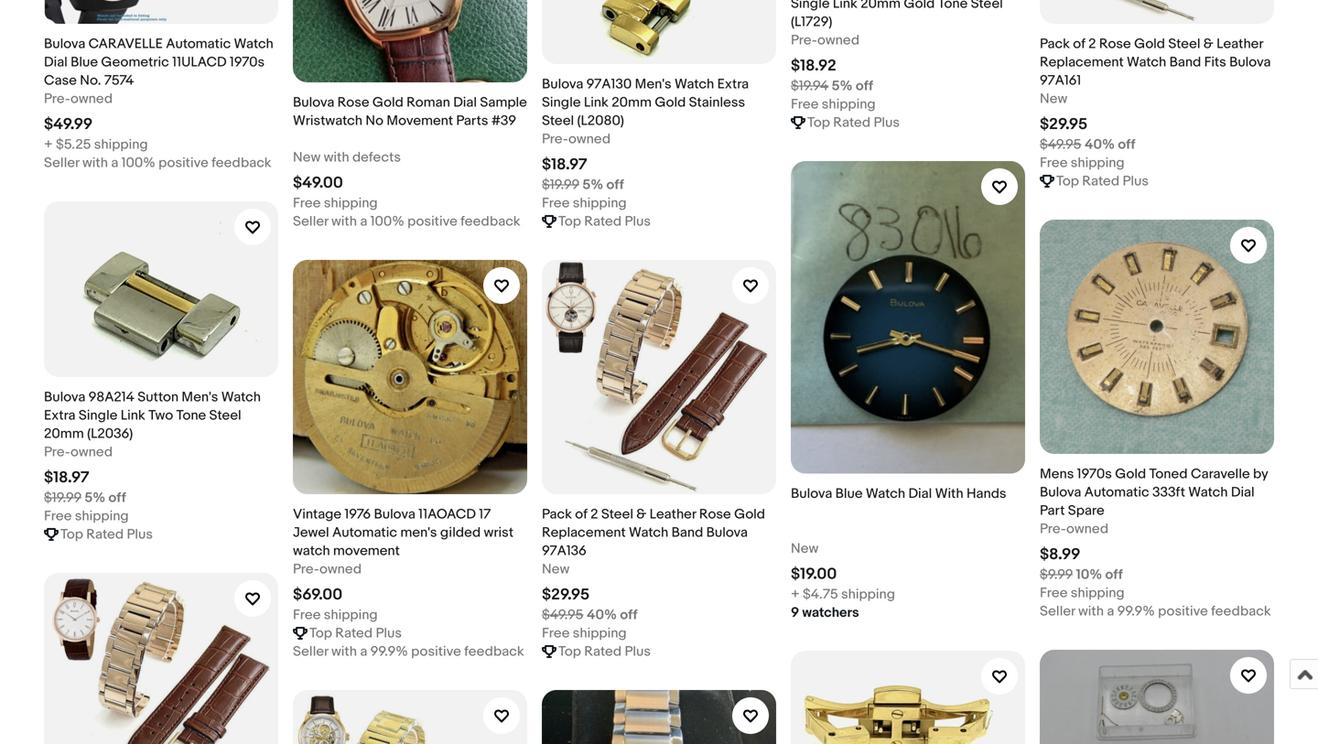 Task type: vqa. For each thing, say whether or not it's contained in the screenshot.
Bulova within the Pack of 2 Rose Gold  Steel & Leather Replacement Watch Band Fits Bulova 97A161 New $29.95 $49.95 40% off Free shipping
yes



Task type: locate. For each thing, give the bounding box(es) containing it.
off inside 'bulova 98a214 sutton men's watch extra single link two tone steel 20mm (l2036) pre-owned $18.97 $19.99 5% off free shipping'
[[109, 490, 126, 506]]

2 for $29.95
[[591, 506, 598, 523]]

0 horizontal spatial 5%
[[85, 490, 105, 506]]

pre-owned text field for $18.97
[[542, 130, 611, 148]]

with
[[324, 149, 349, 166], [82, 155, 108, 171], [331, 213, 357, 230], [1079, 603, 1104, 620], [331, 644, 357, 660]]

pack for $29.95
[[542, 506, 572, 523]]

0 vertical spatial rose
[[1100, 36, 1132, 52]]

pack of 2 rose gold  steel & leather replacement watch band fits bulova 97a161 new $29.95 $49.95 40% off free shipping
[[1040, 36, 1271, 171]]

new
[[1040, 91, 1068, 107], [293, 149, 321, 166], [791, 541, 819, 557], [542, 561, 570, 578]]

20mm left (l2036) on the left
[[44, 426, 84, 442]]

a inside new with defects $49.00 free shipping seller with a 100% positive feedback
[[360, 213, 367, 230]]

5% down the (l2080)
[[583, 177, 604, 193]]

steel inside "pack of 2 rose gold  steel & leather replacement watch band fits bulova 97a161 new $29.95 $49.95 40% off free shipping"
[[1169, 36, 1201, 52]]

$18.97 text field down the (l2080)
[[542, 155, 588, 174]]

watch inside bulova 97a130 men's watch extra single link 20mm gold stainless steel (l2080) pre-owned $18.97 $19.99 5% off free shipping
[[675, 76, 715, 92]]

a
[[111, 155, 118, 171], [360, 213, 367, 230], [1107, 603, 1115, 620], [360, 644, 367, 660]]

0 horizontal spatial new text field
[[542, 560, 570, 579]]

1 vertical spatial $18.97 text field
[[44, 468, 89, 488]]

blue up no.
[[71, 54, 98, 70]]

of
[[1074, 36, 1086, 52], [575, 506, 588, 523]]

1 horizontal spatial of
[[1074, 36, 1086, 52]]

shipping down $29.95 text box
[[1071, 155, 1125, 171]]

Seller with a 99.9% positive feedback text field
[[1040, 603, 1272, 621]]

0 horizontal spatial 1970s
[[230, 54, 265, 70]]

$49.95 down $29.95 text field
[[542, 607, 584, 624]]

previous price $19.99 5% off text field down (l2036) on the left
[[44, 489, 126, 507]]

seller inside seller with a 99.9% positive feedback text field
[[293, 644, 328, 660]]

bulova up new text field
[[791, 486, 833, 502]]

top
[[808, 114, 831, 131], [1057, 173, 1080, 190], [559, 213, 581, 230], [60, 527, 83, 543], [310, 625, 332, 642], [559, 644, 581, 660]]

bulova left 97a130
[[542, 76, 584, 92]]

0 horizontal spatial $29.95
[[542, 586, 590, 605]]

watch inside bulova caravelle automatic watch dial blue geometric 11ulacd 1970s case no. 7574 pre-owned $49.99 + $5.25 shipping seller with a 100% positive feedback
[[234, 36, 274, 52]]

parts
[[456, 113, 489, 129]]

$49.99 text field
[[44, 115, 93, 134]]

owned inside "vintage 1976 bulova 11aoacd 17 jewel automatic men's gilded wrist watch movement pre-owned $69.00 free shipping"
[[320, 561, 362, 578]]

2 inside "pack of 2 rose gold  steel & leather replacement watch band fits bulova 97a161 new $29.95 $49.95 40% off free shipping"
[[1089, 36, 1097, 52]]

0 vertical spatial pack
[[1040, 36, 1070, 52]]

bulova inside bulova rose gold roman dial sample wristwatch no movement parts #39
[[293, 94, 335, 111]]

Seller with a 100% positive feedback text field
[[44, 154, 272, 172], [293, 212, 521, 231]]

rated down $29.95 text box
[[1083, 173, 1120, 190]]

new text field down 97a136 on the left bottom
[[542, 560, 570, 579]]

free inside 'mens 1970s gold toned caravelle by bulova automatic 333ft watch dial part spare pre-owned $8.99 $9.99 10% off free shipping seller with a 99.9% positive feedback'
[[1040, 585, 1068, 602]]

of inside "pack of 2 rose gold  steel & leather replacement watch band fits bulova 97a161 new $29.95 $49.95 40% off free shipping"
[[1074, 36, 1086, 52]]

$49.00 text field
[[293, 173, 343, 193]]

1 vertical spatial pre-owned text field
[[44, 90, 113, 108]]

automatic inside bulova caravelle automatic watch dial blue geometric 11ulacd 1970s case no. 7574 pre-owned $49.99 + $5.25 shipping seller with a 100% positive feedback
[[166, 36, 231, 52]]

2 horizontal spatial pre-owned text field
[[1040, 520, 1109, 538]]

100% inside new with defects $49.00 free shipping seller with a 100% positive feedback
[[371, 213, 405, 230]]

men's up "tone"
[[182, 389, 218, 406]]

1 vertical spatial &
[[637, 506, 647, 523]]

of up 97a136 on the left bottom
[[575, 506, 588, 523]]

free inside pre-owned $18.92 $19.94 5% off free shipping
[[791, 96, 819, 113]]

New text field
[[1040, 90, 1068, 108], [542, 560, 570, 579]]

rated for new
[[1083, 173, 1120, 190]]

Free shipping text field
[[1040, 154, 1125, 172], [542, 194, 627, 212], [293, 606, 378, 624]]

$19.99 inside 'bulova 98a214 sutton men's watch extra single link two tone steel 20mm (l2036) pre-owned $18.97 $19.99 5% off free shipping'
[[44, 490, 81, 506]]

1 vertical spatial previous price $49.95 40% off text field
[[542, 606, 638, 624]]

plus down 'bulova 98a214 sutton men's watch extra single link two tone steel 20mm (l2036) pre-owned $18.97 $19.99 5% off free shipping'
[[127, 527, 153, 543]]

$18.97 text field for $18.97
[[542, 155, 588, 174]]

shipping down $69.00
[[324, 607, 378, 624]]

plus for new
[[1123, 173, 1149, 190]]

0 horizontal spatial single
[[79, 407, 118, 424]]

rated down bulova 97a130 men's watch extra single link 20mm gold stainless steel (l2080) pre-owned $18.97 $19.99 5% off free shipping
[[585, 213, 622, 230]]

top rated plus down bulova 97a130 men's watch extra single link 20mm gold stainless steel (l2080) pre-owned $18.97 $19.99 5% off free shipping
[[559, 213, 651, 230]]

blue up new $19.00 + $4.75 shipping 9 watchers
[[836, 486, 863, 502]]

0 horizontal spatial $18.97 text field
[[44, 468, 89, 488]]

free inside new with defects $49.00 free shipping seller with a 100% positive feedback
[[293, 195, 321, 211]]

pre- inside bulova caravelle automatic watch dial blue geometric 11ulacd 1970s case no. 7574 pre-owned $49.99 + $5.25 shipping seller with a 100% positive feedback
[[44, 91, 71, 107]]

replacement up 97a136 on the left bottom
[[542, 525, 626, 541]]

$18.92 text field
[[791, 56, 837, 75]]

link left 'two'
[[121, 407, 145, 424]]

&
[[1204, 36, 1214, 52], [637, 506, 647, 523]]

rose
[[1100, 36, 1132, 52], [338, 94, 370, 111], [699, 506, 731, 523]]

1 vertical spatial previous price $19.99 5% off text field
[[44, 489, 126, 507]]

20mm inside bulova 97a130 men's watch extra single link 20mm gold stainless steel (l2080) pre-owned $18.97 $19.99 5% off free shipping
[[612, 94, 652, 111]]

1 horizontal spatial rose
[[699, 506, 731, 523]]

replacement
[[1040, 54, 1124, 70], [542, 525, 626, 541]]

previous price $49.95 40% off text field for $49.95
[[542, 606, 638, 624]]

top rated plus
[[808, 114, 900, 131], [1057, 173, 1149, 190], [559, 213, 651, 230], [60, 527, 153, 543], [310, 625, 402, 642], [559, 644, 651, 660]]

rated
[[834, 114, 871, 131], [1083, 173, 1120, 190], [585, 213, 622, 230], [86, 527, 124, 543], [335, 625, 373, 642], [585, 644, 622, 660]]

0 horizontal spatial 100%
[[121, 155, 155, 171]]

1976
[[345, 506, 371, 523]]

0 vertical spatial seller with a 100% positive feedback text field
[[44, 154, 272, 172]]

1 vertical spatial 20mm
[[44, 426, 84, 442]]

1 horizontal spatial 20mm
[[612, 94, 652, 111]]

1 horizontal spatial $18.97 text field
[[542, 155, 588, 174]]

bulova inside 'mens 1970s gold toned caravelle by bulova automatic 333ft watch dial part spare pre-owned $8.99 $9.99 10% off free shipping seller with a 99.9% positive feedback'
[[1040, 484, 1082, 501]]

plus down bulova 97a130 men's watch extra single link 20mm gold stainless steel (l2080) pre-owned $18.97 $19.99 5% off free shipping
[[625, 213, 651, 230]]

0 vertical spatial $29.95
[[1040, 115, 1088, 134]]

$18.97 text field
[[542, 155, 588, 174], [44, 468, 89, 488]]

+ left $5.25
[[44, 136, 53, 153]]

off inside "pack of 2 rose gold  steel & leather replacement watch band fits bulova 97a161 new $29.95 $49.95 40% off free shipping"
[[1118, 136, 1136, 153]]

0 vertical spatial &
[[1204, 36, 1214, 52]]

rated down $29.95 text field
[[585, 644, 622, 660]]

97a136
[[542, 543, 587, 559]]

shipping down (l2036) on the left
[[75, 508, 129, 525]]

2 vertical spatial rose
[[699, 506, 731, 523]]

spare
[[1069, 503, 1105, 519]]

1 vertical spatial top rated plus text field
[[60, 526, 153, 544]]

New text field
[[791, 540, 819, 558]]

pre- inside pre-owned $18.92 $19.94 5% off free shipping
[[791, 32, 818, 48]]

1 vertical spatial $49.95
[[542, 607, 584, 624]]

1 horizontal spatial new text field
[[1040, 90, 1068, 108]]

100% down defects
[[371, 213, 405, 230]]

333ft
[[1153, 484, 1186, 501]]

1 vertical spatial link
[[121, 407, 145, 424]]

top rated plus text field down bulova 97a130 men's watch extra single link 20mm gold stainless steel (l2080) pre-owned $18.97 $19.99 5% off free shipping
[[559, 212, 651, 231]]

bulova up men's
[[374, 506, 416, 523]]

5% down (l2036) on the left
[[85, 490, 105, 506]]

40%
[[1085, 136, 1115, 153], [587, 607, 617, 624]]

top rated plus text field down previous price $19.94 5% off text field
[[808, 113, 900, 132]]

2 horizontal spatial rose
[[1100, 36, 1132, 52]]

& inside "pack of 2 rose gold  steel & leather replacement watch band fits bulova 97a161 new $29.95 $49.95 40% off free shipping"
[[1204, 36, 1214, 52]]

automatic up spare
[[1085, 484, 1150, 501]]

bulova left new text field
[[707, 525, 748, 541]]

previous price $49.95 40% off text field down $29.95 text field
[[542, 606, 638, 624]]

2 horizontal spatial free shipping text field
[[1040, 154, 1125, 172]]

single inside bulova 97a130 men's watch extra single link 20mm gold stainless steel (l2080) pre-owned $18.97 $19.99 5% off free shipping
[[542, 94, 581, 111]]

2 for new
[[1089, 36, 1097, 52]]

1 horizontal spatial +
[[791, 586, 800, 603]]

1 horizontal spatial free shipping text field
[[542, 194, 627, 212]]

5% inside bulova 97a130 men's watch extra single link 20mm gold stainless steel (l2080) pre-owned $18.97 $19.99 5% off free shipping
[[583, 177, 604, 193]]

0 horizontal spatial pack
[[542, 506, 572, 523]]

20mm
[[612, 94, 652, 111], [44, 426, 84, 442]]

previous price $19.99 5% off text field
[[542, 176, 624, 194], [44, 489, 126, 507]]

7574
[[104, 72, 134, 89]]

1 vertical spatial seller with a 100% positive feedback text field
[[293, 212, 521, 231]]

Seller with a 99.9% positive feedback text field
[[293, 643, 524, 661]]

0 horizontal spatial blue
[[71, 54, 98, 70]]

leather inside pack of 2 steel & leather rose gold replacement watch band bulova 97a136 new $29.95 $49.95 40% off free shipping
[[650, 506, 696, 523]]

rose inside pack of 2 steel & leather rose gold replacement watch band bulova 97a136 new $29.95 $49.95 40% off free shipping
[[699, 506, 731, 523]]

free shipping text field for $18.97
[[44, 507, 129, 526]]

$18.97 text field for owned
[[44, 468, 89, 488]]

0 vertical spatial previous price $19.99 5% off text field
[[542, 176, 624, 194]]

free inside pack of 2 steel & leather rose gold replacement watch band bulova 97a136 new $29.95 $49.95 40% off free shipping
[[542, 625, 570, 642]]

no.
[[80, 72, 101, 89]]

pre-owned text field down (l2036) on the left
[[44, 443, 113, 461]]

owned down the (l2080)
[[569, 131, 611, 147]]

pack up 97a136 on the left bottom
[[542, 506, 572, 523]]

0 vertical spatial 40%
[[1085, 136, 1115, 153]]

0 horizontal spatial previous price $19.99 5% off text field
[[44, 489, 126, 507]]

dial inside 'mens 1970s gold toned caravelle by bulova automatic 333ft watch dial part spare pre-owned $8.99 $9.99 10% off free shipping seller with a 99.9% positive feedback'
[[1232, 484, 1255, 501]]

+ up 9
[[791, 586, 800, 603]]

$29.95 text field
[[542, 586, 590, 605]]

watchers
[[803, 605, 860, 621]]

0 horizontal spatial seller with a 100% positive feedback text field
[[44, 154, 272, 172]]

free shipping text field down $19.94
[[791, 95, 876, 113]]

0 horizontal spatial link
[[121, 407, 145, 424]]

bulova down mens
[[1040, 484, 1082, 501]]

0 vertical spatial $18.97
[[542, 155, 588, 174]]

1 horizontal spatial $49.95
[[1040, 136, 1082, 153]]

new inside pack of 2 steel & leather rose gold replacement watch band bulova 97a136 new $29.95 $49.95 40% off free shipping
[[542, 561, 570, 578]]

shipping down the (l2080)
[[573, 195, 627, 211]]

$49.95 inside "pack of 2 rose gold  steel & leather replacement watch band fits bulova 97a161 new $29.95 $49.95 40% off free shipping"
[[1040, 136, 1082, 153]]

watch inside 'bulova 98a214 sutton men's watch extra single link two tone steel 20mm (l2036) pre-owned $18.97 $19.99 5% off free shipping'
[[221, 389, 261, 406]]

$18.97 down (l2036) on the left
[[44, 468, 89, 488]]

rated down previous price $19.94 5% off text field
[[834, 114, 871, 131]]

5% inside pre-owned $18.92 $19.94 5% off free shipping
[[832, 78, 853, 94]]

#39
[[492, 113, 517, 129]]

Free shipping text field
[[791, 95, 876, 113], [293, 194, 378, 212], [44, 507, 129, 526], [1040, 584, 1125, 603], [542, 624, 627, 643]]

with up $49.00
[[324, 149, 349, 166]]

positive inside seller with a 99.9% positive feedback text field
[[411, 644, 461, 660]]

$19.99 inside bulova 97a130 men's watch extra single link 20mm gold stainless steel (l2080) pre-owned $18.97 $19.99 5% off free shipping
[[542, 177, 580, 193]]

0 horizontal spatial +
[[44, 136, 53, 153]]

free shipping text field down the (l2080)
[[542, 194, 627, 212]]

shipping down previous price $19.94 5% off text field
[[822, 96, 876, 113]]

bulova
[[44, 36, 85, 52], [1230, 54, 1271, 70], [542, 76, 584, 92], [293, 94, 335, 111], [44, 389, 85, 406], [1040, 484, 1082, 501], [791, 486, 833, 502], [374, 506, 416, 523], [707, 525, 748, 541]]

off
[[856, 78, 874, 94], [1118, 136, 1136, 153], [607, 177, 624, 193], [109, 490, 126, 506], [1106, 567, 1123, 583], [620, 607, 638, 624]]

Pre-owned text field
[[791, 31, 860, 49], [44, 90, 113, 108], [1040, 520, 1109, 538]]

rose inside "pack of 2 rose gold  steel & leather replacement watch band fits bulova 97a161 new $29.95 $49.95 40% off free shipping"
[[1100, 36, 1132, 52]]

case
[[44, 72, 77, 89]]

1 horizontal spatial automatic
[[332, 525, 397, 541]]

seller with a 100% positive feedback text field down $5.25
[[44, 154, 272, 172]]

20mm inside 'bulova 98a214 sutton men's watch extra single link two tone steel 20mm (l2036) pre-owned $18.97 $19.99 5% off free shipping'
[[44, 426, 84, 442]]

0 horizontal spatial pre-owned text field
[[44, 443, 113, 461]]

link up the (l2080)
[[584, 94, 609, 111]]

100% inside bulova caravelle automatic watch dial blue geometric 11ulacd 1970s case no. 7574 pre-owned $49.99 + $5.25 shipping seller with a 100% positive feedback
[[121, 155, 155, 171]]

1 vertical spatial 99.9%
[[371, 644, 408, 660]]

0 horizontal spatial $19.99
[[44, 490, 81, 506]]

0 vertical spatial $18.97 text field
[[542, 155, 588, 174]]

rated down $69.00
[[335, 625, 373, 642]]

extra
[[718, 76, 749, 92], [44, 407, 76, 424]]

movement
[[387, 113, 453, 129]]

top rated plus down 'bulova 98a214 sutton men's watch extra single link two tone steel 20mm (l2036) pre-owned $18.97 $19.99 5% off free shipping'
[[60, 527, 153, 543]]

automatic inside "vintage 1976 bulova 11aoacd 17 jewel automatic men's gilded wrist watch movement pre-owned $69.00 free shipping"
[[332, 525, 397, 541]]

1 vertical spatial 40%
[[587, 607, 617, 624]]

0 vertical spatial free shipping text field
[[1040, 154, 1125, 172]]

top rated plus down $29.95 text field
[[559, 644, 651, 660]]

hands
[[967, 486, 1007, 502]]

automatic
[[166, 36, 231, 52], [1085, 484, 1150, 501], [332, 525, 397, 541]]

extra inside bulova 97a130 men's watch extra single link 20mm gold stainless steel (l2080) pre-owned $18.97 $19.99 5% off free shipping
[[718, 76, 749, 92]]

band
[[1170, 54, 1202, 70], [672, 525, 704, 541]]

bulova caravelle automatic watch dial blue geometric 11ulacd 1970s case no. 7574 pre-owned $49.99 + $5.25 shipping seller with a 100% positive feedback
[[44, 36, 274, 171]]

sutton
[[138, 389, 179, 406]]

1 horizontal spatial band
[[1170, 54, 1202, 70]]

pre- inside "vintage 1976 bulova 11aoacd 17 jewel automatic men's gilded wrist watch movement pre-owned $69.00 free shipping"
[[293, 561, 320, 578]]

owned down movement
[[320, 561, 362, 578]]

new down 97a136 on the left bottom
[[542, 561, 570, 578]]

+ inside bulova caravelle automatic watch dial blue geometric 11ulacd 1970s case no. 7574 pre-owned $49.99 + $5.25 shipping seller with a 100% positive feedback
[[44, 136, 53, 153]]

dial
[[44, 54, 68, 70], [453, 94, 477, 111], [1232, 484, 1255, 501], [909, 486, 932, 502]]

+ $4.75 shipping text field
[[791, 585, 896, 604]]

1 vertical spatial pack
[[542, 506, 572, 523]]

free shipping text field down $29.95 text field
[[542, 624, 627, 643]]

0 vertical spatial 99.9%
[[1118, 603, 1155, 620]]

Top Rated Plus text field
[[808, 113, 900, 132], [60, 526, 153, 544]]

11ulacd
[[172, 54, 227, 70]]

1 horizontal spatial $19.99
[[542, 177, 580, 193]]

0 vertical spatial previous price $49.95 40% off text field
[[1040, 135, 1136, 154]]

1 horizontal spatial $29.95
[[1040, 115, 1088, 134]]

1 vertical spatial new text field
[[542, 560, 570, 579]]

0 horizontal spatial replacement
[[542, 525, 626, 541]]

tone
[[176, 407, 206, 424]]

1970s
[[230, 54, 265, 70], [1078, 466, 1113, 483]]

$18.97 down the (l2080)
[[542, 155, 588, 174]]

new text field for $29.95
[[542, 560, 570, 579]]

bulova right fits
[[1230, 54, 1271, 70]]

previous price $49.95 40% off text field down $29.95 text box
[[1040, 135, 1136, 154]]

feedback inside 'mens 1970s gold toned caravelle by bulova automatic 333ft watch dial part spare pre-owned $8.99 $9.99 10% off free shipping seller with a 99.9% positive feedback'
[[1212, 603, 1272, 620]]

caravelle
[[89, 36, 163, 52]]

1 horizontal spatial extra
[[718, 76, 749, 92]]

shipping down $29.95 text field
[[573, 625, 627, 642]]

$69.00 text field
[[293, 586, 343, 605]]

pre-owned text field down spare
[[1040, 520, 1109, 538]]

shipping down 10%
[[1071, 585, 1125, 602]]

bulova left 98a214
[[44, 389, 85, 406]]

bulova up case
[[44, 36, 85, 52]]

0 vertical spatial pre-owned text field
[[791, 31, 860, 49]]

1 horizontal spatial previous price $19.99 5% off text field
[[542, 176, 624, 194]]

seller with a 100% positive feedback text field for $49.00
[[293, 212, 521, 231]]

+
[[44, 136, 53, 153], [791, 586, 800, 603]]

replacement for new
[[1040, 54, 1124, 70]]

shipping right $5.25
[[94, 136, 148, 153]]

pack inside pack of 2 steel & leather rose gold replacement watch band bulova 97a136 new $29.95 $49.95 40% off free shipping
[[542, 506, 572, 523]]

pre-owned text field down watch
[[293, 560, 362, 579]]

1970s up spare
[[1078, 466, 1113, 483]]

0 horizontal spatial 2
[[591, 506, 598, 523]]

seller down $9.99
[[1040, 603, 1076, 620]]

bulova inside 'bulova 98a214 sutton men's watch extra single link two tone steel 20mm (l2036) pre-owned $18.97 $19.99 5% off free shipping'
[[44, 389, 85, 406]]

dial up case
[[44, 54, 68, 70]]

pre-owned text field up '$18.92'
[[791, 31, 860, 49]]

2 inside pack of 2 steel & leather rose gold replacement watch band bulova 97a136 new $29.95 $49.95 40% off free shipping
[[591, 506, 598, 523]]

$19.00
[[791, 565, 837, 584]]

link
[[584, 94, 609, 111], [121, 407, 145, 424]]

0 vertical spatial +
[[44, 136, 53, 153]]

new down the 97a161
[[1040, 91, 1068, 107]]

free
[[791, 96, 819, 113], [1040, 155, 1068, 171], [293, 195, 321, 211], [542, 195, 570, 211], [44, 508, 72, 525], [1040, 585, 1068, 602], [293, 607, 321, 624], [542, 625, 570, 642]]

positive
[[159, 155, 209, 171], [408, 213, 458, 230], [1159, 603, 1209, 620], [411, 644, 461, 660]]

99.9% inside 'mens 1970s gold toned caravelle by bulova automatic 333ft watch dial part spare pre-owned $8.99 $9.99 10% off free shipping seller with a 99.9% positive feedback'
[[1118, 603, 1155, 620]]

plus for $29.95
[[625, 644, 651, 660]]

$29.95 down 97a136 on the left bottom
[[542, 586, 590, 605]]

owned inside 'bulova 98a214 sutton men's watch extra single link two tone steel 20mm (l2036) pre-owned $18.97 $19.99 5% off free shipping'
[[71, 444, 113, 461]]

0 horizontal spatial top rated plus text field
[[60, 526, 153, 544]]

band inside "pack of 2 rose gold  steel & leather replacement watch band fits bulova 97a161 new $29.95 $49.95 40% off free shipping"
[[1170, 54, 1202, 70]]

owned down (l2036) on the left
[[71, 444, 113, 461]]

1 vertical spatial men's
[[182, 389, 218, 406]]

seller down $49.00
[[293, 213, 328, 230]]

1 horizontal spatial replacement
[[1040, 54, 1124, 70]]

new $19.00 + $4.75 shipping 9 watchers
[[791, 541, 896, 621]]

new up $49.00
[[293, 149, 321, 166]]

previous price $19.94 5% off text field
[[791, 77, 874, 95]]

1 vertical spatial of
[[575, 506, 588, 523]]

$29.95 text field
[[1040, 115, 1088, 134]]

0 vertical spatial of
[[1074, 36, 1086, 52]]

blue
[[71, 54, 98, 70], [836, 486, 863, 502]]

shipping inside "vintage 1976 bulova 11aoacd 17 jewel automatic men's gilded wrist watch movement pre-owned $69.00 free shipping"
[[324, 607, 378, 624]]

seller with a 99.9% positive feedback
[[293, 644, 524, 660]]

20mm down 97a130
[[612, 94, 652, 111]]

pack
[[1040, 36, 1070, 52], [542, 506, 572, 523]]

9 watchers text field
[[791, 604, 860, 622]]

owned up '$18.92'
[[818, 32, 860, 48]]

2 vertical spatial pre-owned text field
[[1040, 520, 1109, 538]]

1 horizontal spatial 40%
[[1085, 136, 1115, 153]]

pre- inside 'bulova 98a214 sutton men's watch extra single link two tone steel 20mm (l2036) pre-owned $18.97 $19.99 5% off free shipping'
[[44, 444, 71, 461]]

10%
[[1076, 567, 1103, 583]]

owned
[[818, 32, 860, 48], [71, 91, 113, 107], [569, 131, 611, 147], [71, 444, 113, 461], [1067, 521, 1109, 537], [320, 561, 362, 578]]

single
[[542, 94, 581, 111], [79, 407, 118, 424]]

shipping inside bulova 97a130 men's watch extra single link 20mm gold stainless steel (l2080) pre-owned $18.97 $19.99 5% off free shipping
[[573, 195, 627, 211]]

0 horizontal spatial previous price $49.95 40% off text field
[[542, 606, 638, 624]]

mens 1970s gold toned caravelle by bulova automatic 333ft watch dial part spare pre-owned $8.99 $9.99 10% off free shipping seller with a 99.9% positive feedback
[[1040, 466, 1272, 620]]

top rated plus for $18.97
[[559, 213, 651, 230]]

top rated plus text field down 'bulova 98a214 sutton men's watch extra single link two tone steel 20mm (l2036) pre-owned $18.97 $19.99 5% off free shipping'
[[60, 526, 153, 544]]

Top Rated Plus text field
[[1057, 172, 1149, 190], [559, 212, 651, 231], [310, 624, 402, 643], [559, 643, 651, 661]]

roman
[[407, 94, 450, 111]]

99.9% down the previous price $9.99 10% off text field
[[1118, 603, 1155, 620]]

pack of 2 steel & leather rose gold replacement watch band bulova 97a136 new $29.95 $49.95 40% off free shipping
[[542, 506, 766, 642]]

99.9%
[[1118, 603, 1155, 620], [371, 644, 408, 660]]

top rated plus for $29.95
[[559, 644, 651, 660]]

men's
[[635, 76, 672, 92], [182, 389, 218, 406]]

40% down $29.95 text box
[[1085, 136, 1115, 153]]

with inside text field
[[331, 644, 357, 660]]

1 vertical spatial single
[[79, 407, 118, 424]]

1 vertical spatial band
[[672, 525, 704, 541]]

mens
[[1040, 466, 1074, 483]]

rated down 'bulova 98a214 sutton men's watch extra single link two tone steel 20mm (l2036) pre-owned $18.97 $19.99 5% off free shipping'
[[86, 527, 124, 543]]

replacement for $29.95
[[542, 525, 626, 541]]

$49.95
[[1040, 136, 1082, 153], [542, 607, 584, 624]]

watch
[[234, 36, 274, 52], [1127, 54, 1167, 70], [675, 76, 715, 92], [221, 389, 261, 406], [1189, 484, 1228, 501], [866, 486, 906, 502], [629, 525, 669, 541]]

with down + $5.25 shipping "text field"
[[82, 155, 108, 171]]

off inside bulova 97a130 men's watch extra single link 20mm gold stainless steel (l2080) pre-owned $18.97 $19.99 5% off free shipping
[[607, 177, 624, 193]]

1 vertical spatial $19.99
[[44, 490, 81, 506]]

1 horizontal spatial pre-owned text field
[[293, 560, 362, 579]]

2 vertical spatial pre-owned text field
[[293, 560, 362, 579]]

99.9% down "vintage 1976 bulova 11aoacd 17 jewel automatic men's gilded wrist watch movement pre-owned $69.00 free shipping"
[[371, 644, 408, 660]]

0 horizontal spatial free shipping text field
[[293, 606, 378, 624]]

pre- inside 'mens 1970s gold toned caravelle by bulova automatic 333ft watch dial part spare pre-owned $8.99 $9.99 10% off free shipping seller with a 99.9% positive feedback'
[[1040, 521, 1067, 537]]

40% inside pack of 2 steel & leather rose gold replacement watch band bulova 97a136 new $29.95 $49.95 40% off free shipping
[[587, 607, 617, 624]]

0 vertical spatial band
[[1170, 54, 1202, 70]]

0 horizontal spatial leather
[[650, 506, 696, 523]]

link inside bulova 97a130 men's watch extra single link 20mm gold stainless steel (l2080) pre-owned $18.97 $19.99 5% off free shipping
[[584, 94, 609, 111]]

link inside 'bulova 98a214 sutton men's watch extra single link two tone steel 20mm (l2036) pre-owned $18.97 $19.99 5% off free shipping'
[[121, 407, 145, 424]]

gold inside bulova 97a130 men's watch extra single link 20mm gold stainless steel (l2080) pre-owned $18.97 $19.99 5% off free shipping
[[655, 94, 686, 111]]

single up (l2036) on the left
[[79, 407, 118, 424]]

seller down $5.25
[[44, 155, 79, 171]]

1 vertical spatial free shipping text field
[[542, 194, 627, 212]]

shipping inside new $19.00 + $4.75 shipping 9 watchers
[[842, 586, 896, 603]]

5% right $19.94
[[832, 78, 853, 94]]

top rated plus down $69.00
[[310, 625, 402, 642]]

0 horizontal spatial automatic
[[166, 36, 231, 52]]

$8.99
[[1040, 545, 1081, 565]]

0 horizontal spatial 20mm
[[44, 426, 84, 442]]

Pre-owned text field
[[542, 130, 611, 148], [44, 443, 113, 461], [293, 560, 362, 579]]

new inside new $19.00 + $4.75 shipping 9 watchers
[[791, 541, 819, 557]]

0 horizontal spatial pre-owned text field
[[44, 90, 113, 108]]

1 horizontal spatial 99.9%
[[1118, 603, 1155, 620]]

men's right 97a130
[[635, 76, 672, 92]]

free shipping text field down 10%
[[1040, 584, 1125, 603]]

seller
[[44, 155, 79, 171], [293, 213, 328, 230], [1040, 603, 1076, 620], [293, 644, 328, 660]]

0 vertical spatial 2
[[1089, 36, 1097, 52]]

off inside pack of 2 steel & leather rose gold replacement watch band bulova 97a136 new $29.95 $49.95 40% off free shipping
[[620, 607, 638, 624]]

watch inside 'mens 1970s gold toned caravelle by bulova automatic 333ft watch dial part spare pre-owned $8.99 $9.99 10% off free shipping seller with a 99.9% positive feedback'
[[1189, 484, 1228, 501]]

1 horizontal spatial seller with a 100% positive feedback text field
[[293, 212, 521, 231]]

pack up the 97a161
[[1040, 36, 1070, 52]]

plus
[[874, 114, 900, 131], [1123, 173, 1149, 190], [625, 213, 651, 230], [127, 527, 153, 543], [376, 625, 402, 642], [625, 644, 651, 660]]

pre-owned text field for owned
[[44, 443, 113, 461]]

100%
[[121, 155, 155, 171], [371, 213, 405, 230]]

0 vertical spatial 20mm
[[612, 94, 652, 111]]

1 horizontal spatial leather
[[1217, 36, 1264, 52]]

feedback
[[212, 155, 272, 171], [461, 213, 521, 230], [1212, 603, 1272, 620], [464, 644, 524, 660]]

0 vertical spatial $49.95
[[1040, 136, 1082, 153]]

2 vertical spatial 5%
[[85, 490, 105, 506]]

pre-
[[791, 32, 818, 48], [44, 91, 71, 107], [542, 131, 569, 147], [44, 444, 71, 461], [1040, 521, 1067, 537], [293, 561, 320, 578]]

$18.97
[[542, 155, 588, 174], [44, 468, 89, 488]]

with down 10%
[[1079, 603, 1104, 620]]

free inside 'bulova 98a214 sutton men's watch extra single link two tone steel 20mm (l2036) pre-owned $18.97 $19.99 5% off free shipping'
[[44, 508, 72, 525]]

free shipping text field down (l2036) on the left
[[44, 507, 129, 526]]

1 horizontal spatial single
[[542, 94, 581, 111]]

1 vertical spatial 2
[[591, 506, 598, 523]]

2 vertical spatial automatic
[[332, 525, 397, 541]]

pre-owned text field down the (l2080)
[[542, 130, 611, 148]]

5%
[[832, 78, 853, 94], [583, 177, 604, 193], [85, 490, 105, 506]]

1 horizontal spatial pack
[[1040, 36, 1070, 52]]

owned down spare
[[1067, 521, 1109, 537]]

owned down no.
[[71, 91, 113, 107]]

previous price $49.95 40% off text field
[[1040, 135, 1136, 154], [542, 606, 638, 624]]

0 vertical spatial new text field
[[1040, 90, 1068, 108]]

fits
[[1205, 54, 1227, 70]]

pre-owned text field down no.
[[44, 90, 113, 108]]

previous price $19.99 5% off text field down the (l2080)
[[542, 176, 624, 194]]

pre-owned text field for $18.92
[[791, 31, 860, 49]]

1 vertical spatial +
[[791, 586, 800, 603]]

0 vertical spatial replacement
[[1040, 54, 1124, 70]]

1 horizontal spatial men's
[[635, 76, 672, 92]]

1 horizontal spatial 1970s
[[1078, 466, 1113, 483]]

steel
[[1169, 36, 1201, 52], [542, 113, 574, 129], [209, 407, 241, 424], [601, 506, 634, 523]]

plus up seller with a 99.9% positive feedback
[[376, 625, 402, 642]]

seller down $69.00
[[293, 644, 328, 660]]

gold
[[1135, 36, 1166, 52], [373, 94, 404, 111], [655, 94, 686, 111], [1116, 466, 1147, 483], [734, 506, 766, 523]]

pre- inside bulova 97a130 men's watch extra single link 20mm gold stainless steel (l2080) pre-owned $18.97 $19.99 5% off free shipping
[[542, 131, 569, 147]]

5% inside 'bulova 98a214 sutton men's watch extra single link two tone steel 20mm (l2036) pre-owned $18.97 $19.99 5% off free shipping'
[[85, 490, 105, 506]]

pre-owned text field for $49.99
[[44, 90, 113, 108]]

of up the 97a161
[[1074, 36, 1086, 52]]



Task type: describe. For each thing, give the bounding box(es) containing it.
shipping inside pack of 2 steel & leather rose gold replacement watch band bulova 97a136 new $29.95 $49.95 40% off free shipping
[[573, 625, 627, 642]]

gold inside pack of 2 steel & leather rose gold replacement watch band bulova 97a136 new $29.95 $49.95 40% off free shipping
[[734, 506, 766, 523]]

free inside "pack of 2 rose gold  steel & leather replacement watch band fits bulova 97a161 new $29.95 $49.95 40% off free shipping"
[[1040, 155, 1068, 171]]

owned inside bulova caravelle automatic watch dial blue geometric 11ulacd 1970s case no. 7574 pre-owned $49.99 + $5.25 shipping seller with a 100% positive feedback
[[71, 91, 113, 107]]

New with defects text field
[[293, 148, 401, 167]]

with inside bulova caravelle automatic watch dial blue geometric 11ulacd 1970s case no. 7574 pre-owned $49.99 + $5.25 shipping seller with a 100% positive feedback
[[82, 155, 108, 171]]

top rated plus text field down $69.00
[[310, 624, 402, 643]]

stainless
[[689, 94, 745, 111]]

97a161
[[1040, 72, 1082, 89]]

a inside text field
[[360, 644, 367, 660]]

new with defects $49.00 free shipping seller with a 100% positive feedback
[[293, 149, 521, 230]]

1 horizontal spatial blue
[[836, 486, 863, 502]]

feedback inside text field
[[464, 644, 524, 660]]

owned inside bulova 97a130 men's watch extra single link 20mm gold stainless steel (l2080) pre-owned $18.97 $19.99 5% off free shipping
[[569, 131, 611, 147]]

top for $18.97
[[559, 213, 581, 230]]

seller inside 'mens 1970s gold toned caravelle by bulova automatic 333ft watch dial part spare pre-owned $8.99 $9.99 10% off free shipping seller with a 99.9% positive feedback'
[[1040, 603, 1076, 620]]

1970s inside 'mens 1970s gold toned caravelle by bulova automatic 333ft watch dial part spare pre-owned $8.99 $9.99 10% off free shipping seller with a 99.9% positive feedback'
[[1078, 466, 1113, 483]]

40% inside "pack of 2 rose gold  steel & leather replacement watch band fits bulova 97a161 new $29.95 $49.95 40% off free shipping"
[[1085, 136, 1115, 153]]

new inside new with defects $49.00 free shipping seller with a 100% positive feedback
[[293, 149, 321, 166]]

$19.00 text field
[[791, 565, 837, 584]]

steel inside 'bulova 98a214 sutton men's watch extra single link two tone steel 20mm (l2036) pre-owned $18.97 $19.99 5% off free shipping'
[[209, 407, 241, 424]]

automatic inside 'mens 1970s gold toned caravelle by bulova automatic 333ft watch dial part spare pre-owned $8.99 $9.99 10% off free shipping seller with a 99.9% positive feedback'
[[1085, 484, 1150, 501]]

dial inside bulova rose gold roman dial sample wristwatch no movement parts #39
[[453, 94, 477, 111]]

pre-owned $18.92 $19.94 5% off free shipping
[[791, 32, 876, 113]]

owned inside 'mens 1970s gold toned caravelle by bulova automatic 333ft watch dial part spare pre-owned $8.99 $9.99 10% off free shipping seller with a 99.9% positive feedback'
[[1067, 521, 1109, 537]]

free shipping text field down $49.00
[[293, 194, 378, 212]]

steel inside pack of 2 steel & leather rose gold replacement watch band bulova 97a136 new $29.95 $49.95 40% off free shipping
[[601, 506, 634, 523]]

top for $29.95
[[559, 644, 581, 660]]

previous price $19.99 5% off text field for $19.99
[[542, 176, 624, 194]]

off inside pre-owned $18.92 $19.94 5% off free shipping
[[856, 78, 874, 94]]

watch inside pack of 2 steel & leather rose gold replacement watch band bulova 97a136 new $29.95 $49.95 40% off free shipping
[[629, 525, 669, 541]]

bulova 98a214 sutton men's watch extra single link two tone steel 20mm (l2036) pre-owned $18.97 $19.99 5% off free shipping
[[44, 389, 261, 525]]

free shipping text field for $8.99
[[1040, 584, 1125, 603]]

shipping inside "pack of 2 rose gold  steel & leather replacement watch band fits bulova 97a161 new $29.95 $49.95 40% off free shipping"
[[1071, 155, 1125, 171]]

watch
[[293, 543, 330, 559]]

dial inside bulova caravelle automatic watch dial blue geometric 11ulacd 1970s case no. 7574 pre-owned $49.99 + $5.25 shipping seller with a 100% positive feedback
[[44, 54, 68, 70]]

+ $5.25 shipping text field
[[44, 135, 148, 154]]

9
[[791, 605, 800, 621]]

plus down pre-owned $18.92 $19.94 5% off free shipping at right
[[874, 114, 900, 131]]

gold inside bulova rose gold roman dial sample wristwatch no movement parts #39
[[373, 94, 404, 111]]

shipping inside new with defects $49.00 free shipping seller with a 100% positive feedback
[[324, 195, 378, 211]]

new text field for new
[[1040, 90, 1068, 108]]

part
[[1040, 503, 1065, 519]]

top rated plus text field for $18.92
[[808, 113, 900, 132]]

top rated plus text field for $49.95
[[559, 643, 651, 661]]

$49.00
[[293, 173, 343, 193]]

$49.99
[[44, 115, 93, 134]]

top for new
[[1057, 173, 1080, 190]]

top rated plus text field for $19.99
[[559, 212, 651, 231]]

steel inside bulova 97a130 men's watch extra single link 20mm gold stainless steel (l2080) pre-owned $18.97 $19.99 5% off free shipping
[[542, 113, 574, 129]]

with
[[936, 486, 964, 502]]

$18.92
[[791, 56, 837, 75]]

leather inside "pack of 2 rose gold  steel & leather replacement watch band fits bulova 97a161 new $29.95 $49.95 40% off free shipping"
[[1217, 36, 1264, 52]]

97a130
[[587, 76, 632, 92]]

rated for owned
[[86, 527, 124, 543]]

sample
[[480, 94, 527, 111]]

gold inside "pack of 2 rose gold  steel & leather replacement watch band fits bulova 97a161 new $29.95 $49.95 40% off free shipping"
[[1135, 36, 1166, 52]]

geometric
[[101, 54, 169, 70]]

vintage 1976 bulova 11aoacd 17 jewel automatic men's gilded wrist watch movement pre-owned $69.00 free shipping
[[293, 506, 514, 624]]

1970s inside bulova caravelle automatic watch dial blue geometric 11ulacd 1970s case no. 7574 pre-owned $49.99 + $5.25 shipping seller with a 100% positive feedback
[[230, 54, 265, 70]]

free shipping text field for $19.99
[[542, 194, 627, 212]]

positive inside new with defects $49.00 free shipping seller with a 100% positive feedback
[[408, 213, 458, 230]]

$18.97 inside bulova 97a130 men's watch extra single link 20mm gold stainless steel (l2080) pre-owned $18.97 $19.99 5% off free shipping
[[542, 155, 588, 174]]

(l2036)
[[87, 426, 133, 442]]

seller inside new with defects $49.00 free shipping seller with a 100% positive feedback
[[293, 213, 328, 230]]

off inside 'mens 1970s gold toned caravelle by bulova automatic 333ft watch dial part spare pre-owned $8.99 $9.99 10% off free shipping seller with a 99.9% positive feedback'
[[1106, 567, 1123, 583]]

$8.99 text field
[[1040, 545, 1081, 565]]

free shipping text field for $29.95
[[1040, 154, 1125, 172]]

top rated plus for new
[[1057, 173, 1149, 190]]

top for owned
[[60, 527, 83, 543]]

bulova 97a130 men's watch extra single link 20mm gold stainless steel (l2080) pre-owned $18.97 $19.99 5% off free shipping
[[542, 76, 749, 211]]

$69.00
[[293, 586, 343, 605]]

feedback inside bulova caravelle automatic watch dial blue geometric 11ulacd 1970s case no. 7574 pre-owned $49.99 + $5.25 shipping seller with a 100% positive feedback
[[212, 155, 272, 171]]

band for new
[[1170, 54, 1202, 70]]

bulova inside bulova caravelle automatic watch dial blue geometric 11ulacd 1970s case no. 7574 pre-owned $49.99 + $5.25 shipping seller with a 100% positive feedback
[[44, 36, 85, 52]]

positive inside bulova caravelle automatic watch dial blue geometric 11ulacd 1970s case no. 7574 pre-owned $49.99 + $5.25 shipping seller with a 100% positive feedback
[[159, 155, 209, 171]]

98a214
[[89, 389, 135, 406]]

gold inside 'mens 1970s gold toned caravelle by bulova automatic 333ft watch dial part spare pre-owned $8.99 $9.99 10% off free shipping seller with a 99.9% positive feedback'
[[1116, 466, 1147, 483]]

plus for $18.97
[[625, 213, 651, 230]]

shipping inside 'bulova 98a214 sutton men's watch extra single link two tone steel 20mm (l2036) pre-owned $18.97 $19.99 5% off free shipping'
[[75, 508, 129, 525]]

shipping inside bulova caravelle automatic watch dial blue geometric 11ulacd 1970s case no. 7574 pre-owned $49.99 + $5.25 shipping seller with a 100% positive feedback
[[94, 136, 148, 153]]

$18.97 inside 'bulova 98a214 sutton men's watch extra single link two tone steel 20mm (l2036) pre-owned $18.97 $19.99 5% off free shipping'
[[44, 468, 89, 488]]

no
[[366, 113, 384, 129]]

of for new
[[1074, 36, 1086, 52]]

jewel
[[293, 525, 329, 541]]

a inside 'mens 1970s gold toned caravelle by bulova automatic 333ft watch dial part spare pre-owned $8.99 $9.99 10% off free shipping seller with a 99.9% positive feedback'
[[1107, 603, 1115, 620]]

toned
[[1150, 466, 1188, 483]]

rated for $18.97
[[585, 213, 622, 230]]

dial left the 'with'
[[909, 486, 932, 502]]

defects
[[353, 149, 401, 166]]

a inside bulova caravelle automatic watch dial blue geometric 11ulacd 1970s case no. 7574 pre-owned $49.99 + $5.25 shipping seller with a 100% positive feedback
[[111, 155, 118, 171]]

feedback inside new with defects $49.00 free shipping seller with a 100% positive feedback
[[461, 213, 521, 230]]

previous price $49.95 40% off text field for $29.95
[[1040, 135, 1136, 154]]

shipping inside pre-owned $18.92 $19.94 5% off free shipping
[[822, 96, 876, 113]]

by
[[1254, 466, 1269, 483]]

extra inside 'bulova 98a214 sutton men's watch extra single link two tone steel 20mm (l2036) pre-owned $18.97 $19.99 5% off free shipping'
[[44, 407, 76, 424]]

pre-owned text field for $69.00
[[293, 560, 362, 579]]

plus for owned
[[127, 527, 153, 543]]

shipping inside 'mens 1970s gold toned caravelle by bulova automatic 333ft watch dial part spare pre-owned $8.99 $9.99 10% off free shipping seller with a 99.9% positive feedback'
[[1071, 585, 1125, 602]]

free inside bulova 97a130 men's watch extra single link 20mm gold stainless steel (l2080) pre-owned $18.97 $19.99 5% off free shipping
[[542, 195, 570, 211]]

$49.95 inside pack of 2 steel & leather rose gold replacement watch band bulova 97a136 new $29.95 $49.95 40% off free shipping
[[542, 607, 584, 624]]

seller inside bulova caravelle automatic watch dial blue geometric 11ulacd 1970s case no. 7574 pre-owned $49.99 + $5.25 shipping seller with a 100% positive feedback
[[44, 155, 79, 171]]

$29.95 inside pack of 2 steel & leather rose gold replacement watch band bulova 97a136 new $29.95 $49.95 40% off free shipping
[[542, 586, 590, 605]]

top rated plus text field for $29.95
[[1057, 172, 1149, 190]]

top rated plus for owned
[[60, 527, 153, 543]]

wristwatch
[[293, 113, 363, 129]]

$4.75
[[803, 586, 839, 603]]

bulova inside bulova 97a130 men's watch extra single link 20mm gold stainless steel (l2080) pre-owned $18.97 $19.99 5% off free shipping
[[542, 76, 584, 92]]

pack for new
[[1040, 36, 1070, 52]]

men's inside bulova 97a130 men's watch extra single link 20mm gold stainless steel (l2080) pre-owned $18.97 $19.99 5% off free shipping
[[635, 76, 672, 92]]

seller with a 100% positive feedback text field for $49.99
[[44, 154, 272, 172]]

bulova inside "vintage 1976 bulova 11aoacd 17 jewel automatic men's gilded wrist watch movement pre-owned $69.00 free shipping"
[[374, 506, 416, 523]]

new inside "pack of 2 rose gold  steel & leather replacement watch band fits bulova 97a161 new $29.95 $49.95 40% off free shipping"
[[1040, 91, 1068, 107]]

of for $29.95
[[575, 506, 588, 523]]

pre-owned text field for $8.99
[[1040, 520, 1109, 538]]

with down $49.00
[[331, 213, 357, 230]]

single inside 'bulova 98a214 sutton men's watch extra single link two tone steel 20mm (l2036) pre-owned $18.97 $19.99 5% off free shipping'
[[79, 407, 118, 424]]

free inside "vintage 1976 bulova 11aoacd 17 jewel automatic men's gilded wrist watch movement pre-owned $69.00 free shipping"
[[293, 607, 321, 624]]

& inside pack of 2 steel & leather rose gold replacement watch band bulova 97a136 new $29.95 $49.95 40% off free shipping
[[637, 506, 647, 523]]

wrist
[[484, 525, 514, 541]]

17
[[479, 506, 491, 523]]

previous price $19.99 5% off text field for $18.97
[[44, 489, 126, 507]]

men's
[[400, 525, 437, 541]]

owned inside pre-owned $18.92 $19.94 5% off free shipping
[[818, 32, 860, 48]]

bulova inside "pack of 2 rose gold  steel & leather replacement watch band fits bulova 97a161 new $29.95 $49.95 40% off free shipping"
[[1230, 54, 1271, 70]]

positive inside 'mens 1970s gold toned caravelle by bulova automatic 333ft watch dial part spare pre-owned $8.99 $9.99 10% off free shipping seller with a 99.9% positive feedback'
[[1159, 603, 1209, 620]]

$5.25
[[56, 136, 91, 153]]

gilded
[[440, 525, 481, 541]]

2 vertical spatial free shipping text field
[[293, 606, 378, 624]]

$9.99
[[1040, 567, 1073, 583]]

99.9% inside text field
[[371, 644, 408, 660]]

top rated plus down previous price $19.94 5% off text field
[[808, 114, 900, 131]]

(l2080)
[[577, 113, 624, 129]]

vintage
[[293, 506, 342, 523]]

rose inside bulova rose gold roman dial sample wristwatch no movement parts #39
[[338, 94, 370, 111]]

band for $29.95
[[672, 525, 704, 541]]

$19.94
[[791, 78, 829, 94]]

two
[[148, 407, 173, 424]]

+ inside new $19.00 + $4.75 shipping 9 watchers
[[791, 586, 800, 603]]

previous price $9.99 10% off text field
[[1040, 566, 1123, 584]]

bulova blue watch dial with hands
[[791, 486, 1007, 502]]

bulova rose gold roman dial sample wristwatch no movement parts #39
[[293, 94, 527, 129]]

free shipping text field for $29.95
[[542, 624, 627, 643]]

with inside 'mens 1970s gold toned caravelle by bulova automatic 333ft watch dial part spare pre-owned $8.99 $9.99 10% off free shipping seller with a 99.9% positive feedback'
[[1079, 603, 1104, 620]]

movement
[[333, 543, 400, 559]]

11aoacd
[[419, 506, 476, 523]]

top rated plus text field for $18.97
[[60, 526, 153, 544]]

rated for $29.95
[[585, 644, 622, 660]]

caravelle
[[1191, 466, 1251, 483]]



